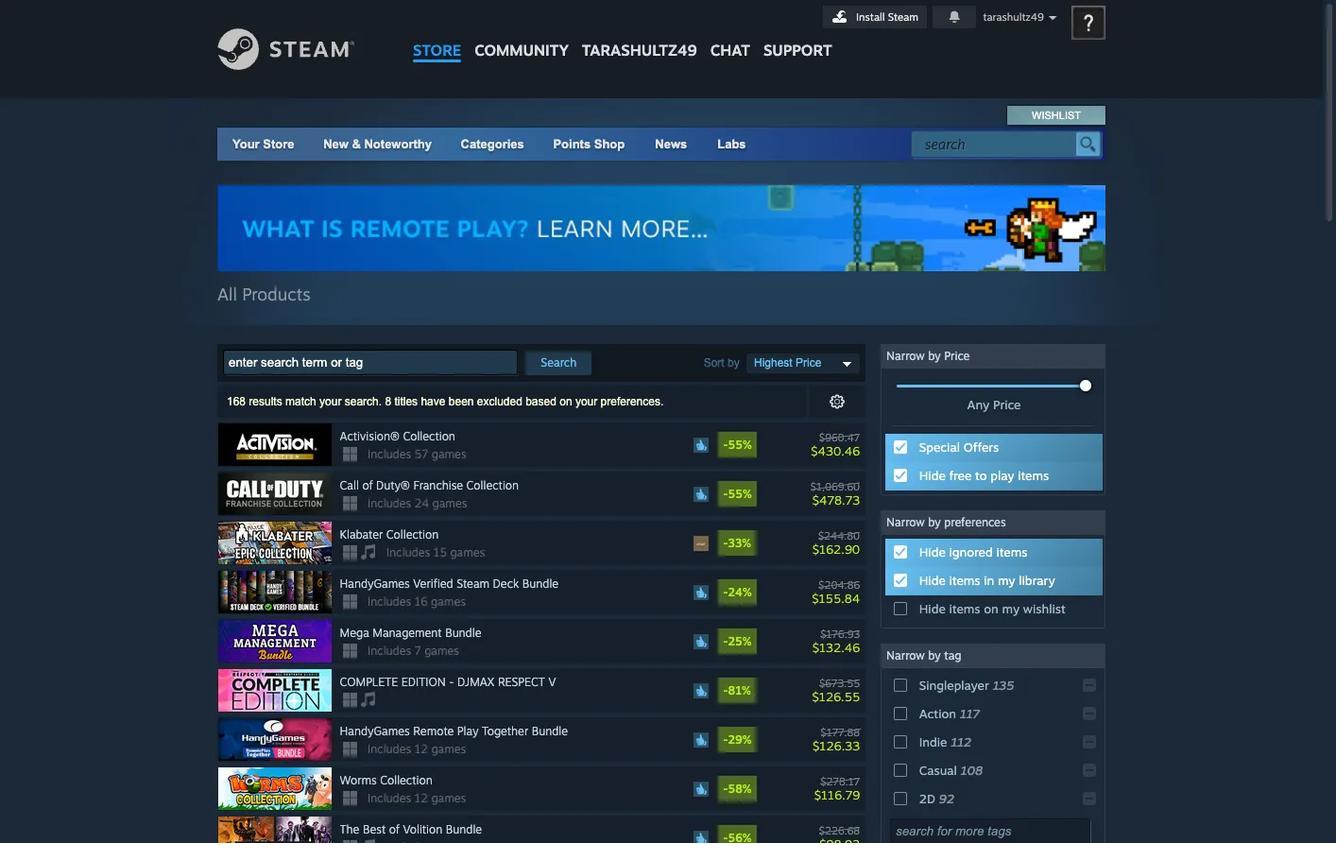 Task type: locate. For each thing, give the bounding box(es) containing it.
on down in
[[984, 601, 999, 617]]

2d 92
[[920, 791, 955, 807]]

includes 57 games
[[368, 447, 467, 462]]

16
[[415, 595, 428, 609]]

your right based
[[576, 395, 598, 409]]

$155.84
[[812, 591, 861, 606]]

- for $126.55
[[724, 684, 729, 698]]

collection up 57
[[403, 429, 456, 444]]

respect
[[498, 675, 545, 689]]

by right sort
[[728, 356, 740, 369]]

points shop
[[554, 137, 625, 151]]

$1,069.60
[[811, 480, 861, 493]]

1 -55% from the top
[[724, 438, 752, 452]]

0 vertical spatial includes 12 games
[[368, 742, 466, 757]]

0 vertical spatial 12
[[415, 742, 428, 757]]

ignored
[[950, 545, 994, 560]]

- for $478.73
[[724, 487, 729, 501]]

bundle right volition at the left
[[446, 823, 482, 837]]

includes down klabater collection
[[387, 546, 430, 560]]

2 12 from the top
[[415, 791, 428, 806]]

store
[[263, 137, 295, 151]]

edition
[[402, 675, 446, 689]]

168
[[227, 395, 246, 409]]

search button
[[526, 351, 592, 375]]

0 vertical spatial my
[[998, 573, 1016, 588]]

your
[[320, 395, 342, 409], [576, 395, 598, 409]]

store
[[413, 41, 462, 60]]

55% for $430.46
[[729, 438, 752, 452]]

3 hide from the top
[[920, 573, 946, 588]]

12 down 'remote'
[[415, 742, 428, 757]]

0 horizontal spatial price
[[796, 357, 822, 370]]

narrow
[[887, 349, 925, 363], [887, 515, 925, 530], [887, 649, 925, 663]]

verified
[[413, 577, 454, 591]]

1 horizontal spatial steam
[[889, 10, 919, 24]]

&
[[352, 137, 361, 151]]

includes down worms collection
[[368, 791, 411, 806]]

-55% for $430.46
[[724, 438, 752, 452]]

33%
[[729, 536, 752, 550]]

$278.17 $116.79
[[815, 775, 861, 802]]

24%
[[729, 585, 752, 600]]

2 55% from the top
[[729, 487, 752, 501]]

4 hide from the top
[[920, 601, 946, 617]]

None text field
[[223, 350, 518, 375]]

2 handygames from the top
[[340, 724, 410, 739]]

action
[[920, 706, 957, 721]]

price up any
[[945, 349, 971, 363]]

your right match
[[320, 395, 342, 409]]

preferences.
[[601, 395, 664, 409]]

together
[[482, 724, 529, 739]]

1 vertical spatial narrow
[[887, 515, 925, 530]]

0 horizontal spatial of
[[362, 479, 373, 493]]

includes 12 games up volition at the left
[[368, 791, 466, 806]]

55% down the sort by
[[729, 438, 752, 452]]

0 horizontal spatial your
[[320, 395, 342, 409]]

includes for $116.79
[[368, 791, 411, 806]]

-55%
[[724, 438, 752, 452], [724, 487, 752, 501]]

1 your from the left
[[320, 395, 342, 409]]

all
[[217, 284, 237, 305]]

8
[[385, 395, 392, 409]]

points shop link
[[538, 128, 640, 161]]

includes 12 games
[[368, 742, 466, 757], [368, 791, 466, 806]]

58%
[[729, 782, 752, 796]]

$430.46
[[812, 443, 861, 458]]

management
[[373, 626, 442, 640]]

items up hide items in my library
[[997, 545, 1028, 560]]

0 vertical spatial handygames
[[340, 577, 410, 591]]

bundle right together
[[532, 724, 568, 739]]

1 horizontal spatial on
[[984, 601, 999, 617]]

-24%
[[724, 585, 752, 600]]

1 vertical spatial -55%
[[724, 487, 752, 501]]

- down -29%
[[724, 782, 729, 796]]

hide down hide ignored items
[[920, 573, 946, 588]]

complete
[[340, 675, 398, 689]]

108
[[961, 763, 984, 778]]

2 vertical spatial narrow
[[887, 649, 925, 663]]

-55% down the sort by
[[724, 438, 752, 452]]

55%
[[729, 438, 752, 452], [729, 487, 752, 501]]

- up "-33%"
[[724, 487, 729, 501]]

2 hide from the top
[[920, 545, 946, 560]]

games right 15
[[450, 546, 485, 560]]

bundle right "deck" on the left bottom of the page
[[523, 577, 559, 591]]

collection up the includes 15 games
[[387, 528, 439, 542]]

12 up volition at the left
[[415, 791, 428, 806]]

handygames down complete
[[340, 724, 410, 739]]

2 narrow from the top
[[887, 515, 925, 530]]

1 includes 12 games from the top
[[368, 742, 466, 757]]

by up the special
[[929, 349, 942, 363]]

hide for hide free to play items
[[920, 468, 946, 483]]

franchise
[[414, 479, 463, 493]]

titles
[[395, 395, 418, 409]]

any
[[968, 397, 990, 412]]

games down the handygames verified steam deck bundle
[[431, 595, 466, 609]]

1 vertical spatial of
[[389, 823, 400, 837]]

1 horizontal spatial of
[[389, 823, 400, 837]]

games up volition at the left
[[432, 791, 466, 806]]

sort by
[[704, 356, 740, 369]]

0 vertical spatial narrow
[[887, 349, 925, 363]]

None text field
[[891, 819, 1091, 843]]

includes down the management
[[368, 644, 411, 658]]

hide up narrow by tag
[[920, 601, 946, 617]]

0 vertical spatial 55%
[[729, 438, 752, 452]]

1 vertical spatial handygames
[[340, 724, 410, 739]]

bundle
[[523, 577, 559, 591], [445, 626, 482, 640], [532, 724, 568, 739], [446, 823, 482, 837]]

$132.46
[[813, 640, 861, 655]]

all products
[[217, 284, 311, 305]]

steam right install
[[889, 10, 919, 24]]

on right based
[[560, 395, 573, 409]]

activision®
[[340, 429, 400, 444]]

- left djmax
[[449, 675, 454, 689]]

narrow by preferences
[[887, 515, 1007, 530]]

of right best
[[389, 823, 400, 837]]

- up -81%
[[724, 635, 729, 649]]

2 -55% from the top
[[724, 487, 752, 501]]

price right highest
[[796, 357, 822, 370]]

- down the sort by
[[724, 438, 729, 452]]

casual 108
[[920, 763, 984, 778]]

includes for $478.73
[[368, 496, 411, 511]]

deck
[[493, 577, 519, 591]]

games down franchise
[[433, 496, 467, 511]]

- up -24%
[[724, 536, 729, 550]]

12 for $116.79
[[415, 791, 428, 806]]

1 vertical spatial steam
[[457, 577, 490, 591]]

24
[[415, 496, 429, 511]]

games down handygames remote play together bundle
[[432, 742, 466, 757]]

$177.88
[[821, 726, 861, 739]]

by left "tag"
[[929, 649, 942, 663]]

includes 12 games for $126.33
[[368, 742, 466, 757]]

handygames
[[340, 577, 410, 591], [340, 724, 410, 739]]

collection right worms
[[380, 774, 433, 788]]

games right 7
[[425, 644, 459, 658]]

- down "-33%"
[[724, 585, 729, 600]]

in
[[984, 573, 995, 588]]

0 vertical spatial -55%
[[724, 438, 752, 452]]

match
[[286, 395, 316, 409]]

1 horizontal spatial tarashultz49
[[984, 10, 1045, 24]]

0 horizontal spatial on
[[560, 395, 573, 409]]

0 vertical spatial steam
[[889, 10, 919, 24]]

0 horizontal spatial tarashultz49
[[582, 41, 698, 60]]

1 vertical spatial my
[[1003, 601, 1020, 617]]

includes left the 16 at the bottom left of the page
[[368, 595, 411, 609]]

- for $162.90
[[724, 536, 729, 550]]

by left preferences
[[929, 515, 942, 530]]

price
[[945, 349, 971, 363], [796, 357, 822, 370], [994, 397, 1022, 412]]

special
[[920, 440, 961, 455]]

- for $126.33
[[724, 733, 729, 747]]

2 horizontal spatial price
[[994, 397, 1022, 412]]

29%
[[729, 733, 752, 747]]

any price
[[968, 397, 1022, 412]]

bundle up djmax
[[445, 626, 482, 640]]

your store
[[233, 137, 295, 151]]

includes 12 games down 'remote'
[[368, 742, 466, 757]]

1 12 from the top
[[415, 742, 428, 757]]

includes down duty®
[[368, 496, 411, 511]]

1 horizontal spatial your
[[576, 395, 598, 409]]

1 55% from the top
[[729, 438, 752, 452]]

1 vertical spatial 55%
[[729, 487, 752, 501]]

tarashultz49 link
[[576, 0, 704, 69]]

my left wishlist
[[1003, 601, 1020, 617]]

chat link
[[704, 0, 757, 64]]

1 narrow from the top
[[887, 349, 925, 363]]

wishlist link
[[1009, 106, 1105, 125]]

steam left "deck" on the left bottom of the page
[[457, 577, 490, 591]]

2 your from the left
[[576, 395, 598, 409]]

$244.80
[[819, 529, 861, 542]]

play
[[457, 724, 479, 739]]

includes up worms collection
[[368, 742, 411, 757]]

search
[[541, 356, 577, 370]]

price for highest price
[[796, 357, 822, 370]]

install
[[857, 10, 886, 24]]

volition
[[403, 823, 443, 837]]

have
[[421, 395, 446, 409]]

- for $132.46
[[724, 635, 729, 649]]

12 for $126.33
[[415, 742, 428, 757]]

hide down narrow by preferences
[[920, 545, 946, 560]]

- up -29%
[[724, 684, 729, 698]]

1 vertical spatial 12
[[415, 791, 428, 806]]

collection for $162.90
[[387, 528, 439, 542]]

hide for hide items in my library
[[920, 573, 946, 588]]

handygames up includes 16 games in the bottom left of the page
[[340, 577, 410, 591]]

- down -81%
[[724, 733, 729, 747]]

hide left free
[[920, 468, 946, 483]]

includes down the 'activision® collection'
[[368, 447, 411, 462]]

-
[[724, 438, 729, 452], [724, 487, 729, 501], [724, 536, 729, 550], [724, 585, 729, 600], [724, 635, 729, 649], [449, 675, 454, 689], [724, 684, 729, 698], [724, 733, 729, 747], [724, 782, 729, 796]]

collection right franchise
[[467, 479, 519, 493]]

135
[[993, 678, 1015, 693]]

of right call
[[362, 479, 373, 493]]

tarashultz49
[[984, 10, 1045, 24], [582, 41, 698, 60]]

install steam link
[[824, 6, 928, 28]]

1 handygames from the top
[[340, 577, 410, 591]]

my right in
[[998, 573, 1016, 588]]

games right 57
[[432, 447, 467, 462]]

0 horizontal spatial steam
[[457, 577, 490, 591]]

0 vertical spatial of
[[362, 479, 373, 493]]

hide ignored items
[[920, 545, 1028, 560]]

community link
[[468, 0, 576, 69]]

on
[[560, 395, 573, 409], [984, 601, 999, 617]]

55% up 33%
[[729, 487, 752, 501]]

1 hide from the top
[[920, 468, 946, 483]]

bundle for deck
[[523, 577, 559, 591]]

wishlist
[[1033, 110, 1082, 121]]

games
[[432, 447, 467, 462], [433, 496, 467, 511], [450, 546, 485, 560], [431, 595, 466, 609], [425, 644, 459, 658], [432, 742, 466, 757], [432, 791, 466, 806]]

-55% up "-33%"
[[724, 487, 752, 501]]

price right any
[[994, 397, 1022, 412]]

to
[[976, 468, 988, 483]]

call
[[340, 479, 359, 493]]

2d
[[920, 791, 936, 807]]

1 vertical spatial includes 12 games
[[368, 791, 466, 806]]

indie
[[920, 735, 948, 750]]

my for on
[[1003, 601, 1020, 617]]

2 includes 12 games from the top
[[368, 791, 466, 806]]



Task type: describe. For each thing, give the bounding box(es) containing it.
shop
[[594, 137, 625, 151]]

hide items on my wishlist
[[920, 601, 1066, 617]]

points
[[554, 137, 591, 151]]

1 vertical spatial tarashultz49
[[582, 41, 698, 60]]

been
[[449, 395, 474, 409]]

my for in
[[998, 573, 1016, 588]]

collection for $116.79
[[380, 774, 433, 788]]

bundle for volition
[[446, 823, 482, 837]]

-33%
[[724, 536, 752, 550]]

special offers
[[920, 440, 1000, 455]]

library
[[1020, 573, 1056, 588]]

djmax
[[458, 675, 495, 689]]

$176.93
[[821, 627, 861, 641]]

search.
[[345, 395, 382, 409]]

1 horizontal spatial price
[[945, 349, 971, 363]]

narrow for any
[[887, 349, 925, 363]]

- for $116.79
[[724, 782, 729, 796]]

$960.47
[[820, 431, 861, 444]]

$177.88 $126.33
[[813, 726, 861, 753]]

$126.33
[[813, 738, 861, 753]]

92
[[940, 791, 955, 807]]

v
[[549, 675, 556, 689]]

games for $155.84
[[431, 595, 466, 609]]

bundle for together
[[532, 724, 568, 739]]

your
[[233, 137, 260, 151]]

games for $430.46
[[432, 447, 467, 462]]

$478.73
[[813, 492, 861, 507]]

collection for $430.46
[[403, 429, 456, 444]]

search text field
[[926, 132, 1072, 157]]

handygames remote play together bundle
[[340, 724, 568, 739]]

-55% for $478.73
[[724, 487, 752, 501]]

includes 12 games for $116.79
[[368, 791, 466, 806]]

community
[[475, 41, 569, 60]]

wishlist
[[1024, 601, 1066, 617]]

remote
[[413, 724, 454, 739]]

play
[[991, 468, 1015, 483]]

worms
[[340, 774, 377, 788]]

$116.79
[[815, 787, 861, 802]]

hide for hide items on my wishlist
[[920, 601, 946, 617]]

- for $430.46
[[724, 438, 729, 452]]

by for narrow by price
[[929, 349, 942, 363]]

hide for hide ignored items
[[920, 545, 946, 560]]

-58%
[[724, 782, 752, 796]]

includes for $132.46
[[368, 644, 411, 658]]

best
[[363, 823, 386, 837]]

handygames verified steam deck bundle
[[340, 577, 559, 591]]

0 vertical spatial on
[[560, 395, 573, 409]]

games for $126.33
[[432, 742, 466, 757]]

duty®
[[376, 479, 410, 493]]

$162.90
[[813, 541, 861, 557]]

categories
[[461, 137, 525, 151]]

includes 15 games
[[387, 546, 485, 560]]

by for narrow by preferences
[[929, 515, 942, 530]]

categories link
[[461, 137, 525, 151]]

$673.55 $126.55
[[813, 677, 861, 704]]

highest
[[755, 357, 793, 370]]

preferences
[[945, 515, 1007, 530]]

55% for $478.73
[[729, 487, 752, 501]]

new & noteworthy
[[323, 137, 432, 151]]

by for sort by
[[728, 356, 740, 369]]

labs
[[718, 137, 747, 151]]

3 narrow from the top
[[887, 649, 925, 663]]

$176.93 $132.46
[[813, 627, 861, 655]]

mega management bundle
[[340, 626, 482, 640]]

casual
[[920, 763, 958, 778]]

items down hide items in my library
[[950, 601, 981, 617]]

57
[[415, 447, 429, 462]]

tag
[[945, 649, 962, 663]]

0 vertical spatial tarashultz49
[[984, 10, 1045, 24]]

based
[[526, 395, 557, 409]]

-29%
[[724, 733, 752, 747]]

labs link
[[703, 128, 762, 161]]

117
[[960, 706, 980, 721]]

25%
[[729, 635, 752, 649]]

includes for $430.46
[[368, 447, 411, 462]]

complete edition - djmax respect v
[[340, 675, 556, 689]]

by for narrow by tag
[[929, 649, 942, 663]]

includes for $155.84
[[368, 595, 411, 609]]

narrow by tag
[[887, 649, 962, 663]]

narrow by price
[[887, 349, 971, 363]]

products
[[242, 284, 311, 305]]

games for $478.73
[[433, 496, 467, 511]]

$278.17
[[821, 775, 861, 788]]

highest price link
[[747, 354, 860, 374]]

sort
[[704, 356, 725, 369]]

chat
[[711, 41, 751, 60]]

the
[[340, 823, 360, 837]]

narrow for hide
[[887, 515, 925, 530]]

activision® collection
[[340, 429, 456, 444]]

news
[[655, 137, 688, 151]]

1 vertical spatial on
[[984, 601, 999, 617]]

items left in
[[950, 573, 981, 588]]

- for $155.84
[[724, 585, 729, 600]]

klabater collection
[[340, 528, 439, 542]]

handygames for $155.84
[[340, 577, 410, 591]]

games for $116.79
[[432, 791, 466, 806]]

handygames for $126.33
[[340, 724, 410, 739]]

games for $132.46
[[425, 644, 459, 658]]

$244.80 $162.90
[[813, 529, 861, 557]]

includes for $126.33
[[368, 742, 411, 757]]

the best of volition bundle
[[340, 823, 482, 837]]

excluded
[[477, 395, 523, 409]]

15
[[434, 546, 447, 560]]

singleplayer 135
[[920, 678, 1015, 693]]

hide items in my library
[[920, 573, 1056, 588]]

items right play
[[1018, 468, 1050, 483]]

mega
[[340, 626, 369, 640]]

price for any price
[[994, 397, 1022, 412]]



Task type: vqa. For each thing, say whether or not it's contained in the screenshot.
Edition at the left of the page
yes



